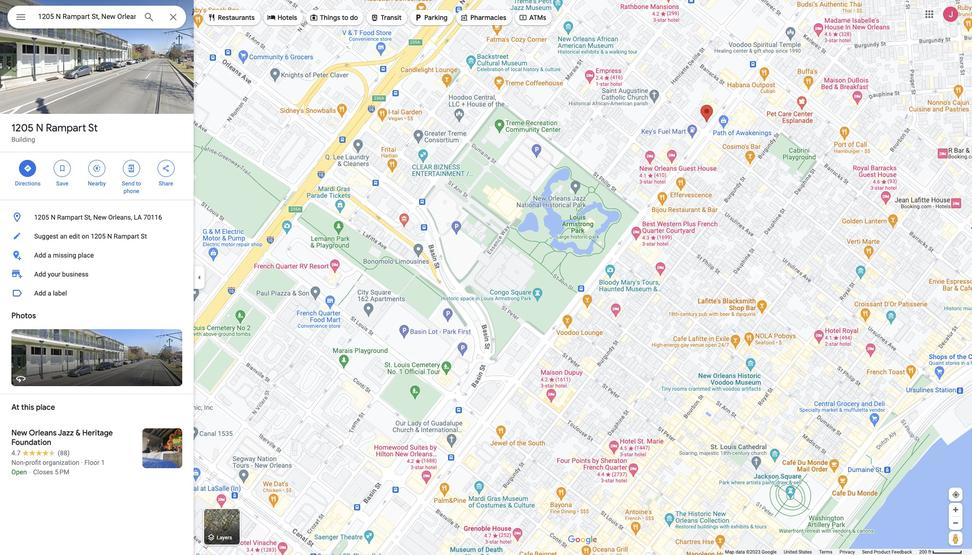 Task type: describe. For each thing, give the bounding box(es) containing it.
states
[[799, 550, 812, 555]]

 pharmacies
[[460, 12, 507, 23]]

save
[[56, 180, 68, 187]]

new inside new orleans jazz & heritage foundation
[[11, 429, 27, 438]]

do
[[350, 13, 358, 22]]

new inside button
[[93, 214, 107, 221]]

business
[[62, 271, 89, 278]]

 restaurants
[[207, 12, 255, 23]]

non-
[[11, 459, 25, 467]]


[[207, 12, 216, 23]]

transit
[[381, 13, 402, 22]]

terms
[[819, 550, 833, 555]]

label
[[53, 290, 67, 297]]

 transit
[[370, 12, 402, 23]]

data
[[736, 550, 745, 555]]

200 ft
[[919, 550, 932, 555]]

terms button
[[819, 549, 833, 555]]

pharmacies
[[470, 13, 507, 22]]

send for send to phone
[[122, 180, 135, 187]]

add for add your business
[[34, 271, 46, 278]]

jazz
[[58, 429, 74, 438]]

foundation
[[11, 438, 51, 448]]

google maps element
[[0, 0, 972, 555]]

this
[[21, 403, 34, 413]]

none field inside 1205 n rampart st, new orleans, la 70116 field
[[38, 11, 136, 22]]

suggest an edit on 1205 n rampart st button
[[0, 227, 194, 246]]

new orleans jazz & heritage foundation
[[11, 429, 113, 448]]

ft
[[928, 550, 932, 555]]

70116
[[143, 214, 162, 221]]

send product feedback button
[[862, 549, 912, 555]]

product
[[874, 550, 891, 555]]

privacy button
[[840, 549, 855, 555]]

 atms
[[519, 12, 546, 23]]

1
[[101, 459, 105, 467]]

map data ©2023 google
[[725, 550, 777, 555]]

 things to do
[[310, 12, 358, 23]]

at
[[11, 403, 19, 413]]

n for st
[[36, 122, 43, 135]]

1 vertical spatial place
[[36, 403, 55, 413]]

building
[[11, 136, 35, 143]]

⋅
[[29, 469, 31, 476]]

missing
[[53, 252, 76, 259]]

privacy
[[840, 550, 855, 555]]

1205 n rampart st, new orleans, la 70116
[[34, 214, 162, 221]]

open
[[11, 469, 27, 476]]

5 pm
[[55, 469, 69, 476]]

1205 n rampart st main content
[[0, 0, 194, 555]]

©2023
[[746, 550, 761, 555]]

add a label button
[[0, 284, 194, 303]]

orleans,
[[108, 214, 132, 221]]

200 ft button
[[919, 550, 962, 555]]

·
[[81, 459, 83, 467]]

add a label
[[34, 290, 67, 297]]

heritage
[[82, 429, 113, 438]]

collapse side panel image
[[194, 272, 205, 283]]

rampart inside the 'suggest an edit on 1205 n rampart st' button
[[114, 233, 139, 240]]

an
[[60, 233, 67, 240]]

1205 n rampart st, new orleans, la 70116 button
[[0, 208, 194, 227]]


[[460, 12, 469, 23]]

1205 n rampart st building
[[11, 122, 98, 143]]


[[162, 163, 170, 174]]

add your business
[[34, 271, 89, 278]]

directions
[[15, 180, 41, 187]]

layers
[[217, 535, 232, 541]]

share
[[159, 180, 173, 187]]

 button
[[8, 6, 34, 30]]

to inside send to phone
[[136, 180, 141, 187]]

on
[[82, 233, 89, 240]]

add a missing place button
[[0, 246, 194, 265]]



Task type: locate. For each thing, give the bounding box(es) containing it.
0 horizontal spatial new
[[11, 429, 27, 438]]

add down suggest
[[34, 252, 46, 259]]

1 add from the top
[[34, 252, 46, 259]]

send up phone
[[122, 180, 135, 187]]

(88)
[[58, 450, 70, 457]]

2 vertical spatial 1205
[[91, 233, 106, 240]]

rampart for st
[[46, 122, 86, 135]]

1 vertical spatial rampart
[[57, 214, 83, 221]]

0 vertical spatial st
[[88, 122, 98, 135]]

google account: james peterson  
(james.peterson1902@gmail.com) image
[[943, 6, 958, 22]]

actions for 1205 n rampart st region
[[0, 152, 194, 200]]

add inside button
[[34, 290, 46, 297]]

nearby
[[88, 180, 106, 187]]

0 vertical spatial a
[[48, 252, 51, 259]]

to inside  things to do
[[342, 13, 348, 22]]

rampart
[[46, 122, 86, 135], [57, 214, 83, 221], [114, 233, 139, 240]]

0 vertical spatial send
[[122, 180, 135, 187]]

0 vertical spatial to
[[342, 13, 348, 22]]

add a missing place
[[34, 252, 94, 259]]

send for send product feedback
[[862, 550, 873, 555]]

2 vertical spatial rampart
[[114, 233, 139, 240]]

0 vertical spatial add
[[34, 252, 46, 259]]

a left missing at left
[[48, 252, 51, 259]]

1 vertical spatial n
[[51, 214, 55, 221]]

at this place
[[11, 403, 55, 413]]

add left label
[[34, 290, 46, 297]]

st,
[[84, 214, 92, 221]]

zoom in image
[[952, 507, 959, 514]]

add your business link
[[0, 265, 194, 284]]


[[414, 12, 423, 23]]

0 vertical spatial 1205
[[11, 122, 34, 135]]

place right this
[[36, 403, 55, 413]]

edit
[[69, 233, 80, 240]]


[[93, 163, 101, 174]]

floor
[[84, 459, 100, 467]]

united
[[784, 550, 798, 555]]

rampart up 
[[46, 122, 86, 135]]

send to phone
[[122, 180, 141, 195]]

show your location image
[[952, 491, 960, 499]]

footer inside google maps element
[[725, 549, 919, 555]]

place inside button
[[78, 252, 94, 259]]

1205
[[11, 122, 34, 135], [34, 214, 49, 221], [91, 233, 106, 240]]

 search field
[[8, 6, 186, 30]]

 parking
[[414, 12, 448, 23]]

1205 for st,
[[34, 214, 49, 221]]

1205 right the on
[[91, 233, 106, 240]]

1205 up suggest
[[34, 214, 49, 221]]

rampart inside the 1205 n rampart st, new orleans, la 70116 button
[[57, 214, 83, 221]]

st down la
[[141, 233, 147, 240]]


[[310, 12, 318, 23]]

st inside button
[[141, 233, 147, 240]]

1205 for st
[[11, 122, 34, 135]]

a for label
[[48, 290, 51, 297]]

google
[[762, 550, 777, 555]]

1 horizontal spatial 1205
[[34, 214, 49, 221]]

organization
[[43, 459, 79, 467]]

1 vertical spatial st
[[141, 233, 147, 240]]

1 vertical spatial a
[[48, 290, 51, 297]]

0 vertical spatial place
[[78, 252, 94, 259]]

None field
[[38, 11, 136, 22]]

1 horizontal spatial n
[[51, 214, 55, 221]]

la
[[134, 214, 142, 221]]

footer
[[725, 549, 919, 555]]

 hotels
[[267, 12, 297, 23]]

200
[[919, 550, 927, 555]]

footer containing map data ©2023 google
[[725, 549, 919, 555]]

send inside button
[[862, 550, 873, 555]]

orleans
[[29, 429, 57, 438]]

a inside button
[[48, 252, 51, 259]]

add inside button
[[34, 252, 46, 259]]

2 vertical spatial add
[[34, 290, 46, 297]]

0 vertical spatial rampart
[[46, 122, 86, 135]]

st
[[88, 122, 98, 135], [141, 233, 147, 240]]

0 vertical spatial new
[[93, 214, 107, 221]]

send inside send to phone
[[122, 180, 135, 187]]

1 horizontal spatial new
[[93, 214, 107, 221]]

1 horizontal spatial st
[[141, 233, 147, 240]]

united states
[[784, 550, 812, 555]]

0 horizontal spatial send
[[122, 180, 135, 187]]

0 horizontal spatial st
[[88, 122, 98, 135]]

a left label
[[48, 290, 51, 297]]

3 add from the top
[[34, 290, 46, 297]]

add
[[34, 252, 46, 259], [34, 271, 46, 278], [34, 290, 46, 297]]

rampart down orleans,
[[114, 233, 139, 240]]


[[519, 12, 527, 23]]

n
[[36, 122, 43, 135], [51, 214, 55, 221], [107, 233, 112, 240]]


[[15, 10, 27, 24]]

2 horizontal spatial 1205
[[91, 233, 106, 240]]

united states button
[[784, 549, 812, 555]]

place
[[78, 252, 94, 259], [36, 403, 55, 413]]

rampart left st,
[[57, 214, 83, 221]]

a
[[48, 252, 51, 259], [48, 290, 51, 297]]

1 vertical spatial to
[[136, 180, 141, 187]]

to
[[342, 13, 348, 22], [136, 180, 141, 187]]

send product feedback
[[862, 550, 912, 555]]


[[23, 163, 32, 174]]

0 vertical spatial n
[[36, 122, 43, 135]]

n inside 1205 n rampart st building
[[36, 122, 43, 135]]

photos
[[11, 311, 36, 321]]

new up 4.7
[[11, 429, 27, 438]]

1205 inside 1205 n rampart st building
[[11, 122, 34, 135]]

2 horizontal spatial n
[[107, 233, 112, 240]]

send left product
[[862, 550, 873, 555]]

add left the your at the left of page
[[34, 271, 46, 278]]

0 horizontal spatial 1205
[[11, 122, 34, 135]]

send
[[122, 180, 135, 187], [862, 550, 873, 555]]

&
[[76, 429, 81, 438]]

your
[[48, 271, 60, 278]]

rampart for st,
[[57, 214, 83, 221]]

things
[[320, 13, 340, 22]]

1 a from the top
[[48, 252, 51, 259]]

1 vertical spatial 1205
[[34, 214, 49, 221]]

add for add a label
[[34, 290, 46, 297]]

0 horizontal spatial to
[[136, 180, 141, 187]]

n for st,
[[51, 214, 55, 221]]

new
[[93, 214, 107, 221], [11, 429, 27, 438]]

st inside 1205 n rampart st building
[[88, 122, 98, 135]]

2 add from the top
[[34, 271, 46, 278]]

0 horizontal spatial n
[[36, 122, 43, 135]]

st up 
[[88, 122, 98, 135]]

1205 N Rampart St, New Orleans, LA 70116 field
[[8, 6, 186, 28]]

map
[[725, 550, 735, 555]]


[[58, 163, 67, 174]]

to up phone
[[136, 180, 141, 187]]

suggest
[[34, 233, 58, 240]]

1 horizontal spatial place
[[78, 252, 94, 259]]

2 vertical spatial n
[[107, 233, 112, 240]]


[[127, 163, 136, 174]]

hotels
[[278, 13, 297, 22]]

1 vertical spatial send
[[862, 550, 873, 555]]

atms
[[529, 13, 546, 22]]

phone
[[124, 188, 139, 195]]

feedback
[[892, 550, 912, 555]]

restaurants
[[218, 13, 255, 22]]


[[370, 12, 379, 23]]

1 horizontal spatial send
[[862, 550, 873, 555]]

non-profit organization · floor 1 open ⋅ closes 5 pm
[[11, 459, 105, 476]]


[[267, 12, 276, 23]]

1 horizontal spatial to
[[342, 13, 348, 22]]

4.7 stars 88 reviews image
[[11, 449, 70, 458]]

1205 up building
[[11, 122, 34, 135]]

place down the on
[[78, 252, 94, 259]]

rampart inside 1205 n rampart st building
[[46, 122, 86, 135]]

show street view coverage image
[[949, 532, 963, 546]]

1 vertical spatial new
[[11, 429, 27, 438]]

add for add a missing place
[[34, 252, 46, 259]]

0 horizontal spatial place
[[36, 403, 55, 413]]

1 vertical spatial add
[[34, 271, 46, 278]]

zoom out image
[[952, 520, 959, 527]]

new right st,
[[93, 214, 107, 221]]

parking
[[424, 13, 448, 22]]

a for missing
[[48, 252, 51, 259]]

a inside button
[[48, 290, 51, 297]]

to left do
[[342, 13, 348, 22]]

closes
[[33, 469, 53, 476]]

4.7
[[11, 450, 21, 457]]

2 a from the top
[[48, 290, 51, 297]]

profit
[[25, 459, 41, 467]]



Task type: vqa. For each thing, say whether or not it's contained in the screenshot.
"6985 S Rainbow Blvd, Las Vegas, NV 89118" button
no



